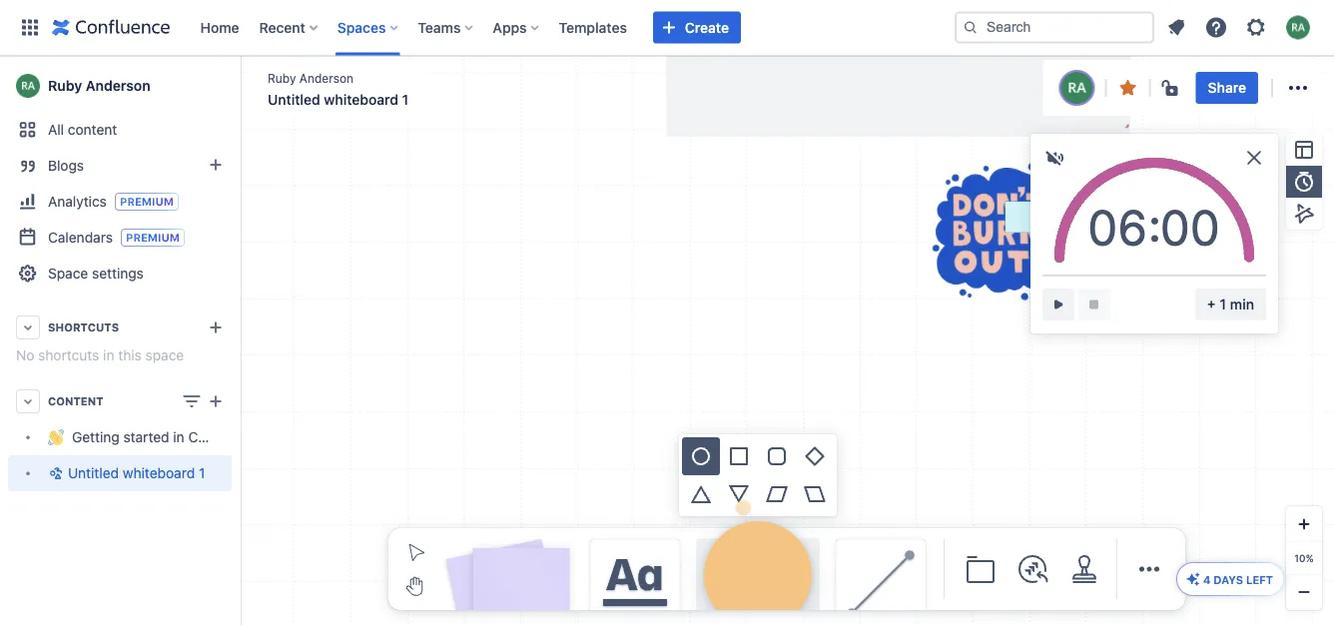 Task type: vqa. For each thing, say whether or not it's contained in the screenshot.
"Ruby" in the Ruby Anderson Untitled whiteboard 1
yes



Task type: locate. For each thing, give the bounding box(es) containing it.
0 horizontal spatial ruby
[[48, 77, 82, 94]]

ruby anderson link
[[8, 66, 232, 106], [268, 69, 354, 86]]

0 vertical spatial 1
[[402, 91, 409, 108]]

ruby for ruby anderson
[[48, 77, 82, 94]]

this
[[118, 347, 142, 364]]

ruby
[[268, 71, 296, 85], [48, 77, 82, 94]]

0 vertical spatial premium image
[[115, 193, 179, 211]]

premium image up calendars link
[[115, 193, 179, 211]]

0 vertical spatial whiteboard
[[324, 91, 398, 108]]

1 horizontal spatial anderson
[[299, 71, 354, 85]]

confluence image
[[52, 15, 170, 39], [52, 15, 170, 39]]

calendars link
[[8, 220, 232, 256]]

premium image inside calendars link
[[121, 229, 185, 247]]

banner
[[0, 0, 1334, 56]]

ruby anderson
[[48, 77, 151, 94]]

0 horizontal spatial untitled
[[68, 465, 119, 481]]

all content
[[48, 121, 117, 138]]

1 down confluence
[[199, 465, 205, 481]]

ruby anderson link down recent popup button
[[268, 69, 354, 86]]

0 vertical spatial in
[[103, 347, 114, 364]]

ruby inside space element
[[48, 77, 82, 94]]

0 horizontal spatial 1
[[199, 465, 205, 481]]

in left this
[[103, 347, 114, 364]]

1 vertical spatial whiteboard
[[123, 465, 195, 481]]

calendars
[[48, 229, 113, 245]]

analytics
[[48, 193, 107, 209]]

blogs link
[[8, 148, 232, 184]]

content
[[48, 395, 103, 408]]

in
[[103, 347, 114, 364], [173, 429, 184, 445]]

0 horizontal spatial whiteboard
[[123, 465, 195, 481]]

anderson inside space element
[[86, 77, 151, 94]]

templates link
[[553, 11, 633, 43]]

ruby anderson untitled whiteboard 1
[[268, 71, 409, 108]]

untitled
[[268, 91, 320, 108], [68, 465, 119, 481]]

appswitcher icon image
[[18, 15, 42, 39]]

in inside getting started in confluence link
[[173, 429, 184, 445]]

whiteboard down spaces
[[324, 91, 398, 108]]

ruby inside ruby anderson untitled whiteboard 1
[[268, 71, 296, 85]]

space settings
[[48, 265, 144, 282]]

1 horizontal spatial ruby
[[268, 71, 296, 85]]

content button
[[8, 383, 232, 419]]

content
[[68, 121, 117, 138]]

search image
[[963, 19, 979, 35]]

space settings link
[[8, 256, 232, 292]]

1 vertical spatial premium image
[[121, 229, 185, 247]]

banner containing home
[[0, 0, 1334, 56]]

1 down spaces 'popup button'
[[402, 91, 409, 108]]

premium icon image
[[1185, 571, 1201, 587]]

untitled right collapse sidebar "image"
[[268, 91, 320, 108]]

whiteboard down "getting started in confluence"
[[123, 465, 195, 481]]

in right started
[[173, 429, 184, 445]]

ruby up the all
[[48, 77, 82, 94]]

1 horizontal spatial 1
[[402, 91, 409, 108]]

premium image
[[115, 193, 179, 211], [121, 229, 185, 247]]

1
[[402, 91, 409, 108], [199, 465, 205, 481]]

tree
[[8, 419, 262, 491]]

4
[[1203, 573, 1211, 586]]

tree containing getting started in confluence
[[8, 419, 262, 491]]

1 horizontal spatial in
[[173, 429, 184, 445]]

shortcuts
[[38, 347, 99, 364]]

0 vertical spatial untitled
[[268, 91, 320, 108]]

Search field
[[955, 11, 1154, 43]]

whiteboard
[[324, 91, 398, 108], [123, 465, 195, 481]]

1 vertical spatial in
[[173, 429, 184, 445]]

in for shortcuts
[[103, 347, 114, 364]]

analytics link
[[8, 184, 232, 220]]

share button
[[1196, 72, 1258, 104]]

1 vertical spatial untitled
[[68, 465, 119, 481]]

ruby for ruby anderson untitled whiteboard 1
[[268, 71, 296, 85]]

spaces
[[337, 19, 386, 35]]

0 horizontal spatial anderson
[[86, 77, 151, 94]]

recent
[[259, 19, 305, 35]]

apps button
[[487, 11, 547, 43]]

1 horizontal spatial whiteboard
[[324, 91, 398, 108]]

change view image
[[180, 389, 204, 413]]

ruby right collapse sidebar "image"
[[268, 71, 296, 85]]

anderson up all content link
[[86, 77, 151, 94]]

premium image down analytics link at the top of page
[[121, 229, 185, 247]]

anderson
[[299, 71, 354, 85], [86, 77, 151, 94]]

space element
[[0, 56, 262, 626]]

untitled inside ruby anderson untitled whiteboard 1
[[268, 91, 320, 108]]

untitled down getting
[[68, 465, 119, 481]]

create a blog image
[[204, 153, 228, 177]]

all
[[48, 121, 64, 138]]

confluence
[[188, 429, 262, 445]]

settings
[[92, 265, 144, 282]]

0 horizontal spatial in
[[103, 347, 114, 364]]

ruby anderson link up all content link
[[8, 66, 232, 106]]

untitled whiteboard 1 link
[[8, 455, 232, 491]]

premium image inside analytics link
[[115, 193, 179, 211]]

anderson inside ruby anderson untitled whiteboard 1
[[299, 71, 354, 85]]

4 days left button
[[1177, 563, 1283, 595]]

more actions image
[[1286, 76, 1310, 100]]

1 vertical spatial 1
[[199, 465, 205, 481]]

anderson down spaces
[[299, 71, 354, 85]]

templates
[[559, 19, 627, 35]]

collapse sidebar image
[[218, 66, 262, 106]]

1 horizontal spatial untitled
[[268, 91, 320, 108]]



Task type: describe. For each thing, give the bounding box(es) containing it.
1 horizontal spatial ruby anderson link
[[268, 69, 354, 86]]

no restrictions image
[[1160, 76, 1184, 100]]

notification icon image
[[1164, 15, 1188, 39]]

home
[[200, 19, 239, 35]]

apps
[[493, 19, 527, 35]]

global element
[[12, 0, 951, 55]]

4 days left
[[1203, 573, 1273, 586]]

1 inside "tree"
[[199, 465, 205, 481]]

days
[[1214, 573, 1243, 586]]

in for started
[[173, 429, 184, 445]]

getting started in confluence link
[[8, 419, 262, 455]]

ruby anderson image
[[1061, 72, 1093, 104]]

add shortcut image
[[204, 316, 228, 340]]

settings icon image
[[1244, 15, 1268, 39]]

whiteboard inside ruby anderson untitled whiteboard 1
[[324, 91, 398, 108]]

no shortcuts in this space
[[16, 347, 184, 364]]

create content image
[[204, 389, 228, 413]]

help icon image
[[1204, 15, 1228, 39]]

anderson for ruby anderson untitled whiteboard 1
[[299, 71, 354, 85]]

whiteboard inside "tree"
[[123, 465, 195, 481]]

anderson for ruby anderson
[[86, 77, 151, 94]]

your profile and preferences image
[[1286, 15, 1310, 39]]

0 horizontal spatial ruby anderson link
[[8, 66, 232, 106]]

getting started in confluence
[[72, 429, 262, 445]]

premium image for calendars
[[121, 229, 185, 247]]

premium image for analytics
[[115, 193, 179, 211]]

spaces button
[[331, 11, 406, 43]]

home link
[[194, 11, 245, 43]]

share
[[1208, 79, 1246, 96]]

unstar image
[[1116, 76, 1140, 100]]

recent button
[[253, 11, 325, 43]]

1 inside ruby anderson untitled whiteboard 1
[[402, 91, 409, 108]]

started
[[123, 429, 169, 445]]

create button
[[653, 11, 741, 43]]

shortcuts button
[[8, 310, 232, 346]]

getting
[[72, 429, 120, 445]]

space
[[145, 347, 184, 364]]

blogs
[[48, 157, 84, 174]]

teams button
[[412, 11, 481, 43]]

untitled inside untitled whiteboard 1 link
[[68, 465, 119, 481]]

teams
[[418, 19, 461, 35]]

tree inside space element
[[8, 419, 262, 491]]

untitled whiteboard 1
[[68, 465, 205, 481]]

create
[[685, 19, 729, 35]]

left
[[1246, 573, 1273, 586]]

space
[[48, 265, 88, 282]]

no
[[16, 347, 34, 364]]

shortcuts
[[48, 321, 119, 334]]

all content link
[[8, 112, 232, 148]]



